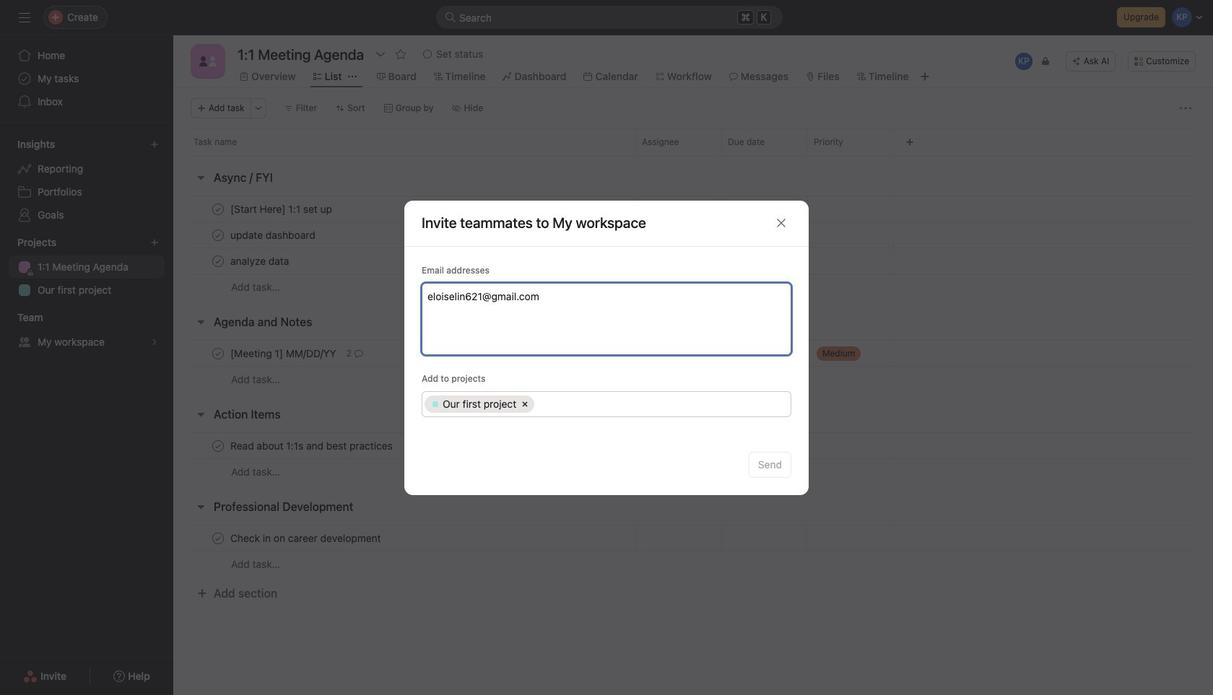Task type: vqa. For each thing, say whether or not it's contained in the screenshot.
Task name text box in the the Read about 1:1s and best practices cell
yes



Task type: describe. For each thing, give the bounding box(es) containing it.
mark complete image for task name text box within the check in on career development cell
[[210, 530, 227, 547]]

collapse task list for this group image for mark complete checkbox in the [start here] 1:1 set up cell
[[195, 172, 207, 184]]

mark complete checkbox for analyze data cell
[[210, 252, 227, 270]]

header agenda and notes tree grid
[[173, 340, 1214, 393]]

analyze data cell
[[173, 248, 636, 275]]

mark complete checkbox for [meeting 1] mm/dd/yy cell
[[210, 345, 227, 362]]

task name text field for mark complete checkbox in the [start here] 1:1 set up cell
[[228, 202, 337, 216]]

add to starred image
[[395, 48, 407, 60]]

collapse task list for this group image for mark complete option within check in on career development cell
[[195, 501, 207, 513]]

check in on career development cell
[[173, 525, 636, 552]]

collapse task list for this group image
[[195, 409, 207, 420]]

task name text field for mark complete option in the read about 1:1s and best practices cell
[[228, 439, 397, 453]]

mark complete image for task name text field in the update dashboard cell
[[210, 226, 227, 244]]

mark complete checkbox for update dashboard cell
[[210, 226, 227, 244]]

people image
[[199, 53, 217, 70]]

mark complete checkbox for check in on career development cell
[[210, 530, 227, 547]]



Task type: locate. For each thing, give the bounding box(es) containing it.
2 vertical spatial mark complete image
[[210, 437, 227, 455]]

1 vertical spatial mark complete image
[[210, 345, 227, 362]]

2 vertical spatial mark complete image
[[210, 530, 227, 547]]

mark complete checkbox inside analyze data cell
[[210, 252, 227, 270]]

cell
[[722, 248, 808, 275], [425, 396, 535, 413], [537, 396, 787, 413]]

collapse task list for this group image for mark complete option inside the [meeting 1] mm/dd/yy cell
[[195, 316, 207, 328]]

1 mark complete image from the top
[[210, 200, 227, 218]]

1 mark complete image from the top
[[210, 226, 227, 244]]

task name text field inside analyze data cell
[[228, 254, 294, 268]]

task name text field inside check in on career development cell
[[228, 531, 385, 546]]

mark complete checkbox inside check in on career development cell
[[210, 530, 227, 547]]

header professional development tree grid
[[173, 525, 1214, 578]]

dialog
[[405, 200, 809, 495]]

1 task name text field from the top
[[228, 346, 341, 361]]

0 vertical spatial mark complete image
[[210, 226, 227, 244]]

[start here] 1:1 set up cell
[[173, 196, 636, 223]]

projects element
[[0, 230, 173, 305]]

task name text field for mark complete option within check in on career development cell
[[228, 531, 385, 546]]

mark complete checkbox for read about 1:1s and best practices cell
[[210, 437, 227, 455]]

1 vertical spatial mark complete image
[[210, 252, 227, 270]]

1 task name text field from the top
[[228, 202, 337, 216]]

mark complete image inside check in on career development cell
[[210, 530, 227, 547]]

task name text field for mark complete option inside the [meeting 1] mm/dd/yy cell
[[228, 346, 341, 361]]

read about 1:1s and best practices cell
[[173, 433, 636, 459]]

3 mark complete checkbox from the top
[[210, 437, 227, 455]]

Task name text field
[[228, 202, 337, 216], [228, 228, 320, 242], [228, 254, 294, 268], [228, 439, 397, 453]]

4 mark complete checkbox from the top
[[210, 530, 227, 547]]

Mark complete checkbox
[[210, 200, 227, 218], [210, 226, 227, 244]]

1 mark complete checkbox from the top
[[210, 200, 227, 218]]

2 task name text field from the top
[[228, 228, 320, 242]]

collapse task list for this group image
[[195, 172, 207, 184], [195, 316, 207, 328], [195, 501, 207, 513]]

2 collapse task list for this group image from the top
[[195, 316, 207, 328]]

0 vertical spatial task name text field
[[228, 346, 341, 361]]

mark complete checkbox for [start here] 1:1 set up cell
[[210, 200, 227, 218]]

4 task name text field from the top
[[228, 439, 397, 453]]

2 vertical spatial collapse task list for this group image
[[195, 501, 207, 513]]

Enter one or more email addresses text field
[[428, 287, 784, 305]]

2 mark complete checkbox from the top
[[210, 345, 227, 362]]

mark complete image inside [start here] 1:1 set up cell
[[210, 200, 227, 218]]

1 vertical spatial collapse task list for this group image
[[195, 316, 207, 328]]

mark complete image for analyze data cell
[[210, 252, 227, 270]]

mark complete image
[[210, 200, 227, 218], [210, 252, 227, 270], [210, 437, 227, 455]]

mark complete checkbox inside update dashboard cell
[[210, 226, 227, 244]]

[meeting 1] mm/dd/yy cell
[[173, 340, 636, 367]]

0 vertical spatial mark complete image
[[210, 200, 227, 218]]

mark complete image inside update dashboard cell
[[210, 226, 227, 244]]

3 collapse task list for this group image from the top
[[195, 501, 207, 513]]

mark complete image for read about 1:1s and best practices cell
[[210, 437, 227, 455]]

insights element
[[0, 131, 173, 230]]

2 mark complete checkbox from the top
[[210, 226, 227, 244]]

close this dialog image
[[776, 217, 787, 229]]

1 vertical spatial task name text field
[[228, 531, 385, 546]]

None text field
[[234, 41, 368, 67]]

teams element
[[0, 305, 173, 357]]

prominent image
[[445, 12, 457, 23]]

1 vertical spatial mark complete checkbox
[[210, 226, 227, 244]]

task name text field inside update dashboard cell
[[228, 228, 320, 242]]

mark complete checkbox inside read about 1:1s and best practices cell
[[210, 437, 227, 455]]

mark complete checkbox inside [start here] 1:1 set up cell
[[210, 200, 227, 218]]

3 task name text field from the top
[[228, 254, 294, 268]]

mark complete image inside analyze data cell
[[210, 252, 227, 270]]

task name text field for mark complete option in the analyze data cell
[[228, 254, 294, 268]]

task name text field inside [start here] 1:1 set up cell
[[228, 202, 337, 216]]

2 mark complete image from the top
[[210, 252, 227, 270]]

mark complete image for [start here] 1:1 set up cell
[[210, 200, 227, 218]]

2 comments image
[[355, 349, 363, 358]]

task name text field for mark complete checkbox inside the update dashboard cell
[[228, 228, 320, 242]]

mark complete image for task name text box inside [meeting 1] mm/dd/yy cell
[[210, 345, 227, 362]]

0 vertical spatial mark complete checkbox
[[210, 200, 227, 218]]

task name text field inside [meeting 1] mm/dd/yy cell
[[228, 346, 341, 361]]

header action items tree grid
[[173, 433, 1214, 485]]

mark complete image
[[210, 226, 227, 244], [210, 345, 227, 362], [210, 530, 227, 547]]

Task name text field
[[228, 346, 341, 361], [228, 531, 385, 546]]

2 task name text field from the top
[[228, 531, 385, 546]]

1 mark complete checkbox from the top
[[210, 252, 227, 270]]

mark complete checkbox inside [meeting 1] mm/dd/yy cell
[[210, 345, 227, 362]]

0 vertical spatial collapse task list for this group image
[[195, 172, 207, 184]]

mark complete image inside read about 1:1s and best practices cell
[[210, 437, 227, 455]]

1 collapse task list for this group image from the top
[[195, 172, 207, 184]]

hide sidebar image
[[19, 12, 30, 23]]

row
[[173, 129, 1214, 155], [191, 155, 1196, 156], [173, 196, 1214, 223], [173, 222, 1214, 249], [173, 248, 1214, 275], [173, 274, 1214, 301], [173, 340, 1214, 367], [173, 366, 1214, 393], [423, 392, 791, 416], [173, 433, 1214, 459], [173, 459, 1214, 485], [173, 525, 1214, 552], [173, 551, 1214, 578]]

global element
[[0, 35, 173, 122]]

3 mark complete image from the top
[[210, 437, 227, 455]]

Mark complete checkbox
[[210, 252, 227, 270], [210, 345, 227, 362], [210, 437, 227, 455], [210, 530, 227, 547]]

update dashboard cell
[[173, 222, 636, 249]]

header async / fyi tree grid
[[173, 196, 1214, 301]]

2 mark complete image from the top
[[210, 345, 227, 362]]

task name text field inside read about 1:1s and best practices cell
[[228, 439, 397, 453]]

3 mark complete image from the top
[[210, 530, 227, 547]]



